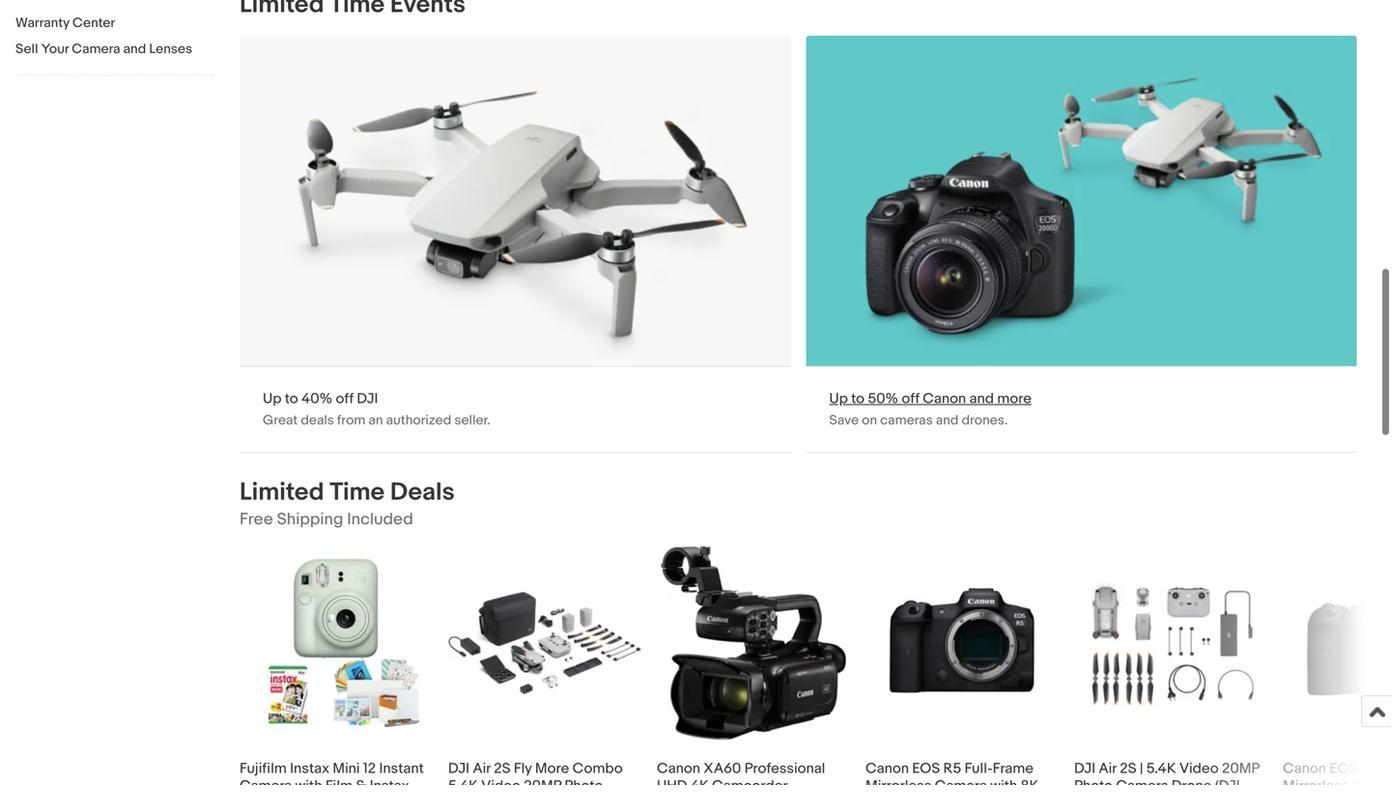 Task type: locate. For each thing, give the bounding box(es) containing it.
warranty center link
[[15, 15, 214, 33]]

1 horizontal spatial 5.4k
[[1147, 761, 1177, 778]]

dji for dji air 2s | 5.4k video 20mp photo camera drone (dji
[[1075, 761, 1096, 778]]

1 horizontal spatial to
[[852, 391, 865, 408]]

air for photo
[[1099, 761, 1117, 778]]

dji inside the dji air 2s | 5.4k video 20mp photo camera drone (dji
[[1075, 761, 1096, 778]]

2 horizontal spatial camera
[[1117, 778, 1169, 786]]

air inside the dji air 2s | 5.4k video 20mp photo camera drone (dji
[[1099, 761, 1117, 778]]

with right r5
[[991, 778, 1018, 786]]

r5
[[944, 761, 962, 778]]

1 horizontal spatial 2s
[[1120, 761, 1137, 778]]

off inside up to 50% off canon and more save on cameras and drones.
[[902, 391, 920, 408]]

2s left |
[[1120, 761, 1137, 778]]

dji air 2s fly more combo 5.4k video 20mp phot link
[[448, 547, 642, 786]]

authorized
[[386, 413, 452, 429]]

0 horizontal spatial video
[[481, 778, 521, 786]]

1 to from the left
[[285, 391, 298, 408]]

video inside dji air 2s fly more combo 5.4k video 20mp phot
[[481, 778, 521, 786]]

1 horizontal spatial camera
[[935, 778, 988, 786]]

with
[[295, 778, 322, 786], [991, 778, 1018, 786]]

0 horizontal spatial camera
[[240, 778, 292, 786]]

1 air from the left
[[473, 761, 491, 778]]

mirrorless
[[866, 778, 932, 786]]

2 air from the left
[[1099, 761, 1117, 778]]

off
[[336, 391, 354, 408], [902, 391, 920, 408]]

cameras
[[881, 413, 933, 429]]

photo
[[1075, 778, 1113, 786]]

up
[[263, 391, 282, 408], [830, 391, 848, 408]]

20mp inside dji air 2s fly more combo 5.4k video 20mp phot
[[524, 778, 562, 786]]

up for up to 50% off canon and more
[[830, 391, 848, 408]]

off up cameras
[[902, 391, 920, 408]]

canon up cameras
[[923, 391, 967, 408]]

3 camera from the left
[[1117, 778, 1169, 786]]

1 up from the left
[[263, 391, 282, 408]]

air
[[473, 761, 491, 778], [1099, 761, 1117, 778]]

limited
[[240, 478, 324, 508]]

canon
[[923, 391, 967, 408], [657, 761, 701, 778], [866, 761, 909, 778]]

2 horizontal spatial dji
[[1075, 761, 1096, 778]]

20mp
[[1223, 761, 1260, 778], [524, 778, 562, 786]]

air left |
[[1099, 761, 1117, 778]]

warranty center sell your camera and lenses
[[15, 15, 192, 58]]

2 off from the left
[[902, 391, 920, 408]]

0 horizontal spatial canon
[[657, 761, 701, 778]]

0 horizontal spatial 20mp
[[524, 778, 562, 786]]

camera
[[240, 778, 292, 786], [935, 778, 988, 786], [1117, 778, 1169, 786]]

to for 40%
[[285, 391, 298, 408]]

to
[[285, 391, 298, 408], [852, 391, 865, 408]]

1 with from the left
[[295, 778, 322, 786]]

sell
[[15, 41, 38, 58]]

2s inside the dji air 2s | 5.4k video 20mp photo camera drone (dji
[[1120, 761, 1137, 778]]

to up great
[[285, 391, 298, 408]]

dji air 2s fly more combo 5.4k video 20mp photo camera (dji-refurbished) image
[[448, 593, 642, 695]]

2 horizontal spatial canon
[[923, 391, 967, 408]]

drones.
[[962, 413, 1008, 429]]

1 2s from the left
[[494, 761, 511, 778]]

0 horizontal spatial dji
[[357, 391, 378, 408]]

off up from
[[336, 391, 354, 408]]

off for canon
[[902, 391, 920, 408]]

camera left 'film' on the left bottom
[[240, 778, 292, 786]]

to for 50%
[[852, 391, 865, 408]]

1 horizontal spatial off
[[902, 391, 920, 408]]

up inside up to 50% off canon and more save on cameras and drones.
[[830, 391, 848, 408]]

1 horizontal spatial with
[[991, 778, 1018, 786]]

video left "more"
[[481, 778, 521, 786]]

None text field
[[240, 36, 791, 452], [806, 36, 1358, 452], [240, 36, 791, 452], [806, 36, 1358, 452]]

0 horizontal spatial 2s
[[494, 761, 511, 778]]

2 camera from the left
[[935, 778, 988, 786]]

2s left fly
[[494, 761, 511, 778]]

camera inside the canon eos r5 full-frame mirrorless camera with 8
[[935, 778, 988, 786]]

0 horizontal spatial with
[[295, 778, 322, 786]]

0 horizontal spatial air
[[473, 761, 491, 778]]

camera left frame
[[935, 778, 988, 786]]

time
[[330, 478, 385, 508]]

0 horizontal spatial up
[[263, 391, 282, 408]]

canon left eos
[[866, 761, 909, 778]]

deals
[[390, 478, 455, 508]]

dji air 2s | 5.4k video 20mp photo camera drone (dji-refurbished) image
[[1075, 576, 1268, 711]]

canon inside the canon eos r5 full-frame mirrorless camera with 8
[[866, 761, 909, 778]]

camcorder
[[712, 778, 788, 786]]

2 to from the left
[[852, 391, 865, 408]]

fujifilm instax mini 12 instant camera with film & instax creator kit (mint) image
[[240, 547, 433, 740]]

canon inside canon xa60 professional uhd 4k camcorder
[[657, 761, 701, 778]]

included
[[347, 510, 413, 530]]

eos
[[913, 761, 941, 778]]

0 vertical spatial and
[[970, 391, 994, 408]]

and left drones.
[[936, 413, 959, 429]]

5.4k inside the dji air 2s | 5.4k video 20mp photo camera drone (dji
[[1147, 761, 1177, 778]]

0 horizontal spatial and
[[936, 413, 959, 429]]

seller.
[[455, 413, 491, 429]]

2 up from the left
[[830, 391, 848, 408]]

off inside up to 40% off dji great deals from an authorized seller.
[[336, 391, 354, 408]]

video
[[1180, 761, 1219, 778], [481, 778, 521, 786]]

dji up an
[[357, 391, 378, 408]]

mini
[[333, 761, 360, 778]]

shipping
[[277, 510, 344, 530]]

1 horizontal spatial canon
[[866, 761, 909, 778]]

5.4k right |
[[1147, 761, 1177, 778]]

dji
[[357, 391, 378, 408], [448, 761, 470, 778], [1075, 761, 1096, 778]]

20mp left combo
[[524, 778, 562, 786]]

dji right instant
[[448, 761, 470, 778]]

and
[[970, 391, 994, 408], [936, 413, 959, 429]]

up up 'save'
[[830, 391, 848, 408]]

2 2s from the left
[[1120, 761, 1137, 778]]

5.4k left fly
[[448, 778, 478, 786]]

an
[[369, 413, 383, 429]]

air left fly
[[473, 761, 491, 778]]

20mp inside the dji air 2s | 5.4k video 20mp photo camera drone (dji
[[1223, 761, 1260, 778]]

camera right photo
[[1117, 778, 1169, 786]]

air inside dji air 2s fly more combo 5.4k video 20mp phot
[[473, 761, 491, 778]]

20mp right the drone
[[1223, 761, 1260, 778]]

video right |
[[1180, 761, 1219, 778]]

camera inside the dji air 2s | 5.4k video 20mp photo camera drone (dji
[[1117, 778, 1169, 786]]

dji left |
[[1075, 761, 1096, 778]]

up inside up to 40% off dji great deals from an authorized seller.
[[263, 391, 282, 408]]

1 camera from the left
[[240, 778, 292, 786]]

0 horizontal spatial 5.4k
[[448, 778, 478, 786]]

1 horizontal spatial video
[[1180, 761, 1219, 778]]

2 with from the left
[[991, 778, 1018, 786]]

dji air 2s | 5.4k video 20mp photo camera drone (dji
[[1075, 761, 1260, 786]]

to inside up to 50% off canon and more save on cameras and drones.
[[852, 391, 865, 408]]

up up great
[[263, 391, 282, 408]]

1 off from the left
[[336, 391, 354, 408]]

canon left the xa60
[[657, 761, 701, 778]]

xa60
[[704, 761, 742, 778]]

5.4k
[[1147, 761, 1177, 778], [448, 778, 478, 786]]

1 horizontal spatial air
[[1099, 761, 1117, 778]]

with left 'film' on the left bottom
[[295, 778, 322, 786]]

to up on
[[852, 391, 865, 408]]

and up drones.
[[970, 391, 994, 408]]

1 horizontal spatial 20mp
[[1223, 761, 1260, 778]]

dji for dji air 2s fly more combo 5.4k video 20mp phot
[[448, 761, 470, 778]]

40%
[[302, 391, 333, 408]]

0 horizontal spatial off
[[336, 391, 354, 408]]

to inside up to 40% off dji great deals from an authorized seller.
[[285, 391, 298, 408]]

on
[[862, 413, 878, 429]]

0 horizontal spatial to
[[285, 391, 298, 408]]

1 vertical spatial and
[[936, 413, 959, 429]]

canon eos r5 full-frame mirrorless camera with 8 link
[[866, 547, 1059, 786]]

air for video
[[473, 761, 491, 778]]

canon eos r6 full-frame mirrorless camera with 4k video, full-frame cmos senor image
[[1284, 571, 1392, 716]]

2s inside dji air 2s fly more combo 5.4k video 20mp phot
[[494, 761, 511, 778]]

2s
[[494, 761, 511, 778], [1120, 761, 1137, 778]]

dji inside dji air 2s fly more combo 5.4k video 20mp phot
[[448, 761, 470, 778]]

1 horizontal spatial up
[[830, 391, 848, 408]]

1 horizontal spatial dji
[[448, 761, 470, 778]]



Task type: vqa. For each thing, say whether or not it's contained in the screenshot.
EOS at the right
yes



Task type: describe. For each thing, give the bounding box(es) containing it.
instant
[[379, 761, 424, 778]]

great
[[263, 413, 298, 429]]

with inside fujifilm instax mini 12 instant camera with film & insta
[[295, 778, 322, 786]]

sell your camera and lenses link
[[15, 41, 214, 59]]

12
[[363, 761, 376, 778]]

instax
[[290, 761, 330, 778]]

fujifilm instax mini 12 instant camera with film & insta
[[240, 761, 424, 786]]

1 horizontal spatial and
[[970, 391, 994, 408]]

up for up to 40% off dji
[[263, 391, 282, 408]]

4k
[[691, 778, 709, 786]]

limited time deals free shipping included
[[240, 478, 455, 530]]

canon eos r5 full-frame mirrorless camera with 8
[[866, 761, 1039, 786]]

from
[[337, 413, 366, 429]]

more
[[998, 391, 1032, 408]]

canon for canon eos r5 full-frame mirrorless camera with 8
[[866, 761, 909, 778]]

fujifilm instax mini 12 instant camera with film & insta link
[[240, 547, 433, 786]]

deals
[[301, 413, 334, 429]]

|
[[1140, 761, 1144, 778]]

free
[[240, 510, 273, 530]]

up to 50% off canon and more save on cameras and drones.
[[830, 391, 1032, 429]]

lenses
[[149, 41, 192, 58]]

off for dji
[[336, 391, 354, 408]]

uhd
[[657, 778, 688, 786]]

your
[[41, 41, 69, 58]]

canon for canon xa60 professional uhd 4k camcorder
[[657, 761, 701, 778]]

professional
[[745, 761, 826, 778]]

canon inside up to 50% off canon and more save on cameras and drones.
[[923, 391, 967, 408]]

&
[[356, 778, 367, 786]]

warranty
[[15, 15, 70, 31]]

combo
[[573, 761, 623, 778]]

canon xa60 professional uhd 4k camcorder
[[657, 761, 826, 786]]

canon xa60 professional uhd 4k camcorder image
[[657, 547, 851, 740]]

dji inside up to 40% off dji great deals from an authorized seller.
[[357, 391, 378, 408]]

5.4k inside dji air 2s fly more combo 5.4k video 20mp phot
[[448, 778, 478, 786]]

dji air 2s fly more combo 5.4k video 20mp phot
[[448, 761, 623, 786]]

full-
[[965, 761, 993, 778]]

drone
[[1172, 778, 1212, 786]]

fujifilm
[[240, 761, 287, 778]]

center
[[73, 15, 115, 31]]

save
[[830, 413, 859, 429]]

camera and
[[72, 41, 146, 58]]

50%
[[868, 391, 899, 408]]

film
[[326, 778, 353, 786]]

more
[[535, 761, 570, 778]]

camera inside fujifilm instax mini 12 instant camera with film & insta
[[240, 778, 292, 786]]

canon eos r5 full-frame mirrorless camera with 8k video(body only) image
[[866, 571, 1059, 716]]

dji air 2s | 5.4k video 20mp photo camera drone (dji link
[[1075, 547, 1268, 786]]

video inside the dji air 2s | 5.4k video 20mp photo camera drone (dji
[[1180, 761, 1219, 778]]

up to 40% off dji great deals from an authorized seller.
[[263, 391, 491, 429]]

with inside the canon eos r5 full-frame mirrorless camera with 8
[[991, 778, 1018, 786]]

2s for fly
[[494, 761, 511, 778]]

frame
[[993, 761, 1034, 778]]

fly
[[514, 761, 532, 778]]

2s for |
[[1120, 761, 1137, 778]]

canon xa60 professional uhd 4k camcorder link
[[657, 547, 851, 786]]



